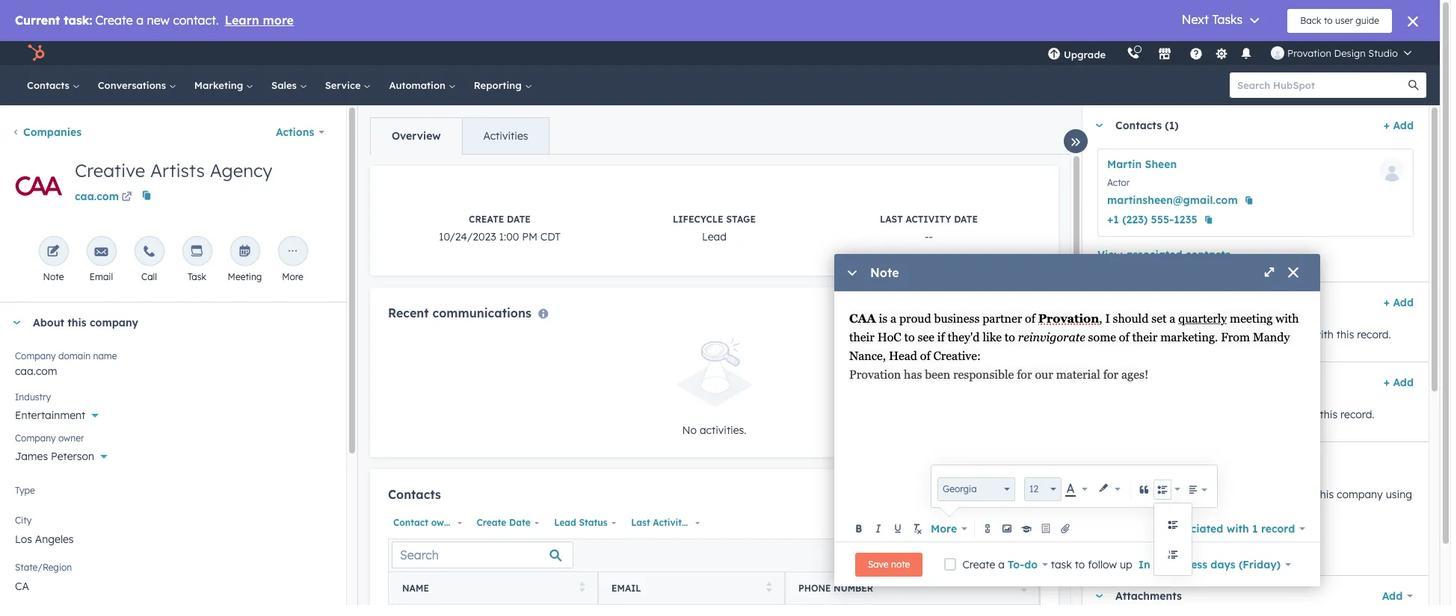 Task type: describe. For each thing, give the bounding box(es) containing it.
no activities. alert
[[388, 339, 1041, 440]]

contacts
[[1186, 248, 1230, 262]]

and
[[1134, 488, 1153, 502]]

city
[[15, 515, 32, 526]]

meeting image
[[238, 245, 252, 259]]

2 horizontal spatial a
[[1169, 312, 1175, 326]]

save
[[868, 559, 889, 570]]

(1)
[[1165, 119, 1179, 132]]

meeting with their hoc to see if they'd like to
[[849, 312, 1302, 345]]

(223)
[[1122, 213, 1148, 227]]

company for company owner
[[15, 433, 56, 444]]

track the customer requests associated with this record.
[[1097, 408, 1374, 422]]

in 3 business days (friday) button
[[1138, 556, 1291, 574]]

1 horizontal spatial email
[[612, 583, 641, 595]]

provation design studio
[[1287, 47, 1398, 59]]

view
[[1097, 248, 1123, 262]]

press to sort. image for email
[[766, 583, 771, 593]]

0 vertical spatial up
[[1236, 540, 1247, 551]]

conversations
[[98, 79, 169, 91]]

+ add button for track the revenue opportunities associated with this record.
[[1384, 294, 1414, 312]]

upgrade
[[1064, 49, 1106, 61]]

calling icon image
[[1127, 47, 1140, 61]]

1 + add from the top
[[1384, 119, 1414, 132]]

settings link
[[1212, 45, 1231, 61]]

the for revenue
[[1127, 328, 1143, 342]]

opportunities
[[1187, 328, 1253, 342]]

some
[[1088, 330, 1116, 345]]

contact
[[393, 517, 428, 528]]

contacts (1)
[[1115, 119, 1179, 132]]

1 for from the left
[[1017, 368, 1032, 382]]

about
[[33, 316, 64, 330]]

with inside popup button
[[1227, 522, 1249, 536]]

hubspot link
[[18, 44, 56, 62]]

3
[[1154, 558, 1160, 572]]

1 horizontal spatial to
[[1005, 330, 1015, 345]]

proud
[[899, 312, 931, 326]]

payments (0)
[[1115, 456, 1185, 469]]

note
[[891, 559, 910, 570]]

settings image
[[1214, 47, 1228, 61]]

link opens in a new window image
[[121, 189, 132, 207]]

overview link
[[371, 118, 462, 154]]

the for customer
[[1127, 408, 1143, 422]]

lifecycle stage lead
[[673, 214, 756, 244]]

+1 (223) 555-1235 button
[[1107, 211, 1197, 229]]

companies link
[[12, 126, 82, 139]]

company domain name caa.com
[[15, 351, 117, 378]]

associated
[[1166, 522, 1223, 536]]

activity for last activity date
[[653, 517, 687, 528]]

provation has been responsible for our material for ages!
[[849, 368, 1148, 382]]

more image
[[286, 245, 299, 259]]

recent communications
[[388, 306, 531, 321]]

service
[[325, 79, 364, 91]]

nance,
[[849, 349, 886, 363]]

Search search field
[[392, 542, 573, 569]]

reporting
[[474, 79, 524, 91]]

0 horizontal spatial note
[[43, 271, 64, 283]]

this for collect and track payments associated with this company using hubspot payments.
[[1316, 488, 1334, 502]]

City text field
[[15, 524, 331, 554]]

about this company button
[[0, 303, 331, 343]]

with for opportunities
[[1313, 328, 1334, 342]]

12
[[1029, 484, 1038, 495]]

note image
[[47, 245, 60, 259]]

set up payments
[[1220, 540, 1291, 551]]

State/Region text field
[[15, 571, 331, 601]]

associated with 1 record button
[[1166, 518, 1305, 539]]

save note button
[[855, 553, 923, 577]]

associated for payments
[[1236, 488, 1290, 502]]

martin sheen
[[1107, 158, 1177, 171]]

owner for company owner
[[58, 433, 84, 444]]

meeting
[[1230, 312, 1273, 326]]

in
[[1138, 558, 1150, 572]]

peterson
[[51, 450, 94, 463]]

name
[[402, 583, 429, 595]]

reporting link
[[465, 65, 541, 105]]

track
[[1156, 488, 1181, 502]]

name
[[93, 351, 117, 362]]

2 - from the left
[[929, 230, 933, 244]]

martin
[[1107, 158, 1142, 171]]

overview
[[392, 129, 441, 143]]

with for payments
[[1293, 488, 1313, 502]]

marketplaces button
[[1149, 41, 1180, 65]]

associated down the +1 (223) 555-1235 button
[[1126, 248, 1182, 262]]

calling icon button
[[1121, 43, 1146, 63]]

company inside collect and track payments associated with this company using hubspot payments.
[[1337, 488, 1383, 502]]

to-
[[1008, 558, 1024, 572]]

contacts for the contacts link
[[27, 79, 72, 91]]

status
[[579, 517, 608, 528]]

0 horizontal spatial up
[[1120, 558, 1132, 572]]

company owner
[[15, 433, 84, 444]]

communications
[[432, 306, 531, 321]]

contacts (1) button
[[1082, 105, 1378, 146]]

no
[[682, 424, 697, 437]]

,
[[1099, 312, 1102, 326]]

date inside popup button
[[509, 517, 531, 528]]

deals
[[1115, 296, 1144, 309]]

close dialog image
[[1287, 268, 1299, 280]]

1 + add button from the top
[[1384, 117, 1414, 135]]

create date
[[477, 517, 531, 528]]

follow
[[1088, 558, 1117, 572]]

view associated contacts
[[1097, 248, 1230, 262]]

1235
[[1174, 213, 1197, 227]]

add inside popup button
[[1382, 590, 1403, 603]]

0 horizontal spatial more
[[282, 271, 303, 283]]

date inside last activity date --
[[954, 214, 978, 225]]

12 button
[[1024, 478, 1062, 502]]

georgia button
[[937, 478, 1015, 502]]

create for create date 10/24/2023 1:00 pm cdt
[[469, 214, 504, 225]]

email image
[[95, 245, 108, 259]]

customer
[[1145, 408, 1192, 422]]

phone number
[[798, 583, 873, 595]]

marketplaces image
[[1158, 48, 1172, 61]]

associated for opportunities
[[1256, 328, 1310, 342]]

track for track the customer requests associated with this record.
[[1097, 408, 1124, 422]]

payments
[[1115, 456, 1167, 469]]

this for track the customer requests associated with this record.
[[1320, 408, 1338, 422]]

minimize dialog image
[[846, 268, 858, 280]]

task to follow up
[[1048, 558, 1135, 572]]

studio
[[1368, 47, 1398, 59]]

revenue
[[1145, 328, 1184, 342]]

activities.
[[700, 424, 746, 437]]

payments inside collect and track payments associated with this company using hubspot payments.
[[1184, 488, 1233, 502]]

to-do
[[1008, 558, 1038, 572]]

press to sort. element for phone number
[[1021, 583, 1026, 595]]

activities
[[483, 129, 528, 143]]

caret image for contacts
[[1094, 124, 1103, 127]]

business inside in 3 business days (friday) popup button
[[1163, 558, 1207, 572]]

service link
[[316, 65, 380, 105]]

menu containing provation design studio
[[1037, 41, 1422, 65]]

collect and track payments associated with this company using hubspot payments.
[[1097, 488, 1412, 520]]

james peterson image
[[1271, 46, 1284, 60]]



Task type: vqa. For each thing, say whether or not it's contained in the screenshot.
focus
no



Task type: locate. For each thing, give the bounding box(es) containing it.
see
[[918, 330, 934, 345]]

up
[[1236, 540, 1247, 551], [1120, 558, 1132, 572]]

1 - from the left
[[925, 230, 929, 244]]

2 vertical spatial + add button
[[1384, 374, 1414, 392]]

link opens in a new window image
[[121, 192, 132, 203]]

creative:
[[933, 349, 981, 363]]

caret image for about this company
[[12, 321, 21, 325]]

2 caret image from the top
[[1094, 381, 1103, 385]]

caret image
[[12, 321, 21, 325], [1094, 595, 1103, 598]]

create for create date
[[477, 517, 506, 528]]

1 vertical spatial +
[[1384, 296, 1390, 309]]

1 the from the top
[[1127, 328, 1143, 342]]

help image
[[1189, 48, 1203, 61]]

1 horizontal spatial more
[[931, 522, 957, 536]]

0 vertical spatial + add
[[1384, 119, 1414, 132]]

2 + add from the top
[[1384, 296, 1414, 309]]

requests
[[1194, 408, 1237, 422]]

track down tickets
[[1097, 408, 1124, 422]]

+ add button
[[1384, 117, 1414, 135], [1384, 294, 1414, 312], [1384, 374, 1414, 392]]

1 vertical spatial company
[[1337, 488, 1383, 502]]

1 horizontal spatial lead
[[702, 230, 727, 244]]

pm
[[522, 230, 537, 244]]

last inside popup button
[[631, 517, 650, 528]]

Search HubSpot search field
[[1230, 73, 1413, 98]]

1 horizontal spatial their
[[1132, 330, 1157, 345]]

set
[[1220, 540, 1233, 551]]

add inside button
[[1014, 492, 1031, 503]]

0 vertical spatial caa.com
[[75, 190, 119, 203]]

lifecycle
[[673, 214, 723, 225]]

caret image inside about this company dropdown button
[[12, 321, 21, 325]]

should
[[1113, 312, 1149, 326]]

(0)
[[1148, 296, 1162, 309], [1156, 376, 1171, 389], [1170, 456, 1185, 469]]

menu
[[1037, 41, 1422, 65]]

2 for from the left
[[1103, 368, 1118, 382]]

provation right james peterson icon
[[1287, 47, 1331, 59]]

(0) up track
[[1170, 456, 1185, 469]]

0 vertical spatial create
[[469, 214, 504, 225]]

is
[[879, 312, 888, 326]]

to
[[904, 330, 915, 345], [1005, 330, 1015, 345], [1075, 558, 1085, 572]]

to right task
[[1075, 558, 1085, 572]]

0 horizontal spatial press to sort. image
[[579, 583, 585, 593]]

caret image for attachments
[[1094, 595, 1103, 598]]

caret image left tickets
[[1094, 381, 1103, 385]]

business right 3
[[1163, 558, 1207, 572]]

1 vertical spatial track
[[1097, 408, 1124, 422]]

1 vertical spatial caret image
[[1094, 595, 1103, 598]]

1 horizontal spatial activity
[[906, 214, 951, 225]]

2 + from the top
[[1384, 296, 1390, 309]]

their down caa
[[849, 330, 875, 345]]

0 horizontal spatial caret image
[[12, 321, 21, 325]]

1 vertical spatial the
[[1127, 408, 1143, 422]]

attachments button
[[1082, 576, 1366, 606]]

activity inside last activity date --
[[906, 214, 951, 225]]

business up they'd at the bottom right
[[934, 312, 980, 326]]

meeting
[[228, 271, 262, 283]]

caa.com
[[75, 190, 119, 203], [15, 365, 57, 378]]

mandy
[[1253, 330, 1290, 345]]

create for create a
[[962, 558, 995, 572]]

entertainment button
[[15, 401, 331, 425]]

(0) for payments (0)
[[1170, 456, 1185, 469]]

track down i
[[1097, 328, 1124, 342]]

add button
[[1372, 582, 1414, 606]]

associated up the 1
[[1236, 488, 1290, 502]]

0 vertical spatial owner
[[58, 433, 84, 444]]

0 vertical spatial company
[[90, 316, 138, 330]]

2 vertical spatial create
[[962, 558, 995, 572]]

1 vertical spatial record.
[[1340, 408, 1374, 422]]

2 horizontal spatial provation
[[1287, 47, 1331, 59]]

0 horizontal spatial caa.com
[[15, 365, 57, 378]]

add button
[[991, 488, 1041, 507]]

provation down nance,
[[849, 368, 901, 382]]

3 press to sort. element from the left
[[1021, 583, 1026, 595]]

0 horizontal spatial their
[[849, 330, 875, 345]]

0 vertical spatial email
[[90, 271, 113, 283]]

0 vertical spatial caret image
[[1094, 124, 1103, 127]]

their for marketing.
[[1132, 330, 1157, 345]]

caa.com inside company domain name caa.com
[[15, 365, 57, 378]]

caret image inside contacts (1) dropdown button
[[1094, 124, 1103, 127]]

1 horizontal spatial contacts
[[388, 488, 441, 502]]

caret image inside attachments dropdown button
[[1094, 595, 1103, 598]]

2 vertical spatial caret image
[[1094, 461, 1103, 465]]

payments down record
[[1249, 540, 1291, 551]]

menu item
[[1116, 41, 1119, 65]]

associated down meeting
[[1256, 328, 1310, 342]]

0 horizontal spatial for
[[1017, 368, 1032, 382]]

payments up associated
[[1184, 488, 1233, 502]]

press to sort. element for email
[[766, 583, 771, 595]]

0 horizontal spatial a
[[890, 312, 896, 326]]

3 caret image from the top
[[1094, 461, 1103, 465]]

(0) inside "dropdown button"
[[1156, 376, 1171, 389]]

record.
[[1357, 328, 1391, 342], [1340, 408, 1374, 422]]

their inside some of their marketing. from mandy nance, head of creative:
[[1132, 330, 1157, 345]]

caret image inside tickets (0) "dropdown button"
[[1094, 381, 1103, 385]]

caret image left the contacts (1)
[[1094, 124, 1103, 127]]

3 press to sort. image from the left
[[1021, 583, 1026, 593]]

marketing
[[194, 79, 246, 91]]

date inside 'create date 10/24/2023 1:00 pm cdt'
[[507, 214, 531, 225]]

0 vertical spatial record.
[[1357, 328, 1391, 342]]

for left our
[[1017, 368, 1032, 382]]

1 vertical spatial caa.com
[[15, 365, 57, 378]]

1:00
[[499, 230, 519, 244]]

+ add button for track the customer requests associated with this record.
[[1384, 374, 1414, 392]]

of right partner
[[1025, 312, 1035, 326]]

1 vertical spatial owner
[[431, 517, 459, 528]]

creative
[[75, 159, 145, 182]]

note down note icon
[[43, 271, 64, 283]]

ages!
[[1121, 368, 1148, 382]]

artists
[[150, 159, 205, 182]]

contacts left (1)
[[1115, 119, 1162, 132]]

2 the from the top
[[1127, 408, 1143, 422]]

1 vertical spatial last
[[631, 517, 650, 528]]

press to sort. image down lead status popup button
[[579, 583, 585, 593]]

2 horizontal spatial press to sort. image
[[1021, 583, 1026, 593]]

1 horizontal spatial note
[[870, 265, 899, 280]]

owner up peterson
[[58, 433, 84, 444]]

of down should
[[1119, 330, 1129, 345]]

1 vertical spatial more
[[931, 522, 957, 536]]

2 horizontal spatial of
[[1119, 330, 1129, 345]]

provation for provation design studio
[[1287, 47, 1331, 59]]

task
[[1051, 558, 1072, 572]]

0 horizontal spatial lead
[[554, 517, 576, 528]]

their inside meeting with their hoc to see if they'd like to
[[849, 330, 875, 345]]

hubspot image
[[27, 44, 45, 62]]

2 press to sort. element from the left
[[766, 583, 771, 595]]

1 horizontal spatial business
[[1163, 558, 1207, 572]]

1 vertical spatial company
[[15, 433, 56, 444]]

0 vertical spatial the
[[1127, 328, 1143, 342]]

press to sort. element left the phone
[[766, 583, 771, 595]]

provation for provation has been responsible for our material for ages!
[[849, 368, 901, 382]]

contacts for contacts (1)
[[1115, 119, 1162, 132]]

for left ages!
[[1103, 368, 1118, 382]]

up left the in
[[1120, 558, 1132, 572]]

0 vertical spatial business
[[934, 312, 980, 326]]

notifications image
[[1240, 48, 1253, 61]]

caret image down follow
[[1094, 595, 1103, 598]]

their for hoc
[[849, 330, 875, 345]]

1 vertical spatial create
[[477, 517, 506, 528]]

(0) right tickets
[[1156, 376, 1171, 389]]

create up search search field
[[477, 517, 506, 528]]

1 caret image from the top
[[1094, 124, 1103, 127]]

0 horizontal spatial payments
[[1184, 488, 1233, 502]]

1 company from the top
[[15, 351, 56, 362]]

set
[[1151, 312, 1167, 326]]

0 vertical spatial track
[[1097, 328, 1124, 342]]

(friday)
[[1239, 558, 1281, 572]]

contacts link
[[18, 65, 89, 105]]

1 horizontal spatial company
[[1337, 488, 1383, 502]]

this for track the revenue opportunities associated with this record.
[[1336, 328, 1354, 342]]

a right is
[[890, 312, 896, 326]]

last for last activity date
[[631, 517, 650, 528]]

actions
[[276, 126, 314, 139]]

a left to-
[[998, 558, 1005, 572]]

last
[[880, 214, 903, 225], [631, 517, 650, 528]]

last activity date button
[[626, 513, 711, 533]]

owner for contact owner
[[431, 517, 459, 528]]

1 vertical spatial lead
[[554, 517, 576, 528]]

call image
[[142, 245, 156, 259]]

1 press to sort. element from the left
[[579, 583, 585, 595]]

create inside 'create date 10/24/2023 1:00 pm cdt'
[[469, 214, 504, 225]]

1 + from the top
[[1384, 119, 1390, 132]]

this inside collect and track payments associated with this company using hubspot payments.
[[1316, 488, 1334, 502]]

1 horizontal spatial up
[[1236, 540, 1247, 551]]

2 horizontal spatial press to sort. element
[[1021, 583, 1026, 595]]

task image
[[190, 245, 204, 259]]

1 horizontal spatial press to sort. element
[[766, 583, 771, 595]]

hoc
[[877, 330, 901, 345]]

they'd
[[948, 330, 980, 345]]

navigation
[[370, 117, 550, 155]]

provation inside popup button
[[1287, 47, 1331, 59]]

(0) inside dropdown button
[[1170, 456, 1185, 469]]

company up james
[[15, 433, 56, 444]]

1 their from the left
[[849, 330, 875, 345]]

create left to-
[[962, 558, 995, 572]]

save note
[[868, 559, 910, 570]]

1 vertical spatial + add button
[[1384, 294, 1414, 312]]

record. for track the revenue opportunities associated with this record.
[[1357, 328, 1391, 342]]

last inside last activity date --
[[880, 214, 903, 225]]

lead left 'status'
[[554, 517, 576, 528]]

0 vertical spatial of
[[1025, 312, 1035, 326]]

design
[[1334, 47, 1366, 59]]

company inside about this company dropdown button
[[90, 316, 138, 330]]

upgrade image
[[1047, 48, 1061, 61]]

2 vertical spatial +
[[1384, 376, 1390, 389]]

caret image for payments
[[1094, 461, 1103, 465]]

0 vertical spatial payments
[[1184, 488, 1233, 502]]

associated down tickets (0) "dropdown button"
[[1240, 408, 1293, 422]]

0 horizontal spatial company
[[90, 316, 138, 330]]

provation
[[1287, 47, 1331, 59], [1038, 312, 1099, 326], [849, 368, 901, 382]]

activity inside popup button
[[653, 517, 687, 528]]

the down should
[[1127, 328, 1143, 342]]

2 + add button from the top
[[1384, 294, 1414, 312]]

with inside meeting with their hoc to see if they'd like to
[[1276, 312, 1299, 326]]

0 vertical spatial + add button
[[1384, 117, 1414, 135]]

press to sort. image for name
[[579, 583, 585, 593]]

press to sort. image down to-do
[[1021, 583, 1026, 593]]

2 press to sort. image from the left
[[766, 583, 771, 593]]

track for track the revenue opportunities associated with this record.
[[1097, 328, 1124, 342]]

martinsheen@gmail.com
[[1107, 194, 1238, 207]]

1 horizontal spatial press to sort. image
[[766, 583, 771, 593]]

caret image
[[1094, 124, 1103, 127], [1094, 381, 1103, 385], [1094, 461, 1103, 465]]

reinvigorate
[[1018, 330, 1085, 345]]

10/24/2023
[[439, 230, 496, 244]]

+ for track the revenue opportunities associated with this record.
[[1384, 296, 1390, 309]]

caret image inside payments (0) dropdown button
[[1094, 461, 1103, 465]]

sheen
[[1145, 158, 1177, 171]]

(0) up set
[[1148, 296, 1162, 309]]

+ add for track the revenue opportunities associated with this record.
[[1384, 296, 1414, 309]]

1 horizontal spatial owner
[[431, 517, 459, 528]]

press to sort. element for name
[[579, 583, 585, 595]]

been
[[925, 368, 950, 382]]

1 track from the top
[[1097, 328, 1124, 342]]

the down tickets
[[1127, 408, 1143, 422]]

(0) for tickets (0)
[[1156, 376, 1171, 389]]

caret image up the collect
[[1094, 461, 1103, 465]]

up right set
[[1236, 540, 1247, 551]]

owner
[[58, 433, 84, 444], [431, 517, 459, 528]]

company left using
[[1337, 488, 1383, 502]]

quarterly
[[1178, 312, 1227, 326]]

0 vertical spatial more
[[282, 271, 303, 283]]

date inside popup button
[[690, 517, 711, 528]]

company for company domain name caa.com
[[15, 351, 56, 362]]

press to sort. element down lead status popup button
[[579, 583, 585, 595]]

2 horizontal spatial contacts
[[1115, 119, 1162, 132]]

lead down lifecycle
[[702, 230, 727, 244]]

2 track from the top
[[1097, 408, 1124, 422]]

0 horizontal spatial email
[[90, 271, 113, 283]]

georgia
[[943, 484, 977, 495]]

with for requests
[[1296, 408, 1317, 422]]

note right the minimize dialog image at the top
[[870, 265, 899, 280]]

navigation containing overview
[[370, 117, 550, 155]]

type
[[15, 485, 35, 496]]

attachments
[[1115, 590, 1182, 603]]

0 horizontal spatial to
[[904, 330, 915, 345]]

actor
[[1107, 177, 1130, 188]]

more down more image at left
[[282, 271, 303, 283]]

2 vertical spatial of
[[920, 349, 930, 363]]

has
[[904, 368, 922, 382]]

record. for track the customer requests associated with this record.
[[1340, 408, 1374, 422]]

owner right contact
[[431, 517, 459, 528]]

0 horizontal spatial contacts
[[27, 79, 72, 91]]

in 3 business days (friday)
[[1138, 558, 1281, 572]]

notifications button
[[1234, 41, 1259, 65]]

associated inside collect and track payments associated with this company using hubspot payments.
[[1236, 488, 1290, 502]]

expand dialog image
[[1263, 268, 1275, 280]]

more inside dropdown button
[[931, 522, 957, 536]]

edit button
[[12, 159, 66, 218]]

group
[[1153, 480, 1184, 500]]

1 horizontal spatial last
[[880, 214, 903, 225]]

1 press to sort. image from the left
[[579, 583, 585, 593]]

press to sort. element
[[579, 583, 585, 595], [766, 583, 771, 595], [1021, 583, 1026, 595]]

3 + add button from the top
[[1384, 374, 1414, 392]]

0 horizontal spatial owner
[[58, 433, 84, 444]]

create inside popup button
[[477, 517, 506, 528]]

search button
[[1401, 73, 1426, 98]]

2 vertical spatial provation
[[849, 368, 901, 382]]

owner inside popup button
[[431, 517, 459, 528]]

contacts up contact
[[388, 488, 441, 502]]

email
[[90, 271, 113, 283], [612, 583, 641, 595]]

head
[[889, 349, 917, 363]]

0 horizontal spatial last
[[631, 517, 650, 528]]

1 vertical spatial + add
[[1384, 296, 1414, 309]]

a right set
[[1169, 312, 1175, 326]]

company up 'name'
[[90, 316, 138, 330]]

0 vertical spatial contacts
[[27, 79, 72, 91]]

company down about
[[15, 351, 56, 362]]

3 + add from the top
[[1384, 376, 1414, 389]]

like
[[983, 330, 1002, 345]]

if
[[937, 330, 945, 345]]

no activities.
[[682, 424, 746, 437]]

caret image left about
[[12, 321, 21, 325]]

1 horizontal spatial of
[[1025, 312, 1035, 326]]

caa
[[849, 312, 876, 326]]

with inside collect and track payments associated with this company using hubspot payments.
[[1293, 488, 1313, 502]]

0 vertical spatial (0)
[[1148, 296, 1162, 309]]

0 horizontal spatial activity
[[653, 517, 687, 528]]

actions button
[[266, 117, 334, 147]]

contacts inside dropdown button
[[1115, 119, 1162, 132]]

last for last activity date --
[[880, 214, 903, 225]]

+1 (223) 555-1235
[[1107, 213, 1197, 227]]

lead inside lead status popup button
[[554, 517, 576, 528]]

sales
[[271, 79, 300, 91]]

associated for requests
[[1240, 408, 1293, 422]]

2 their from the left
[[1132, 330, 1157, 345]]

1 horizontal spatial for
[[1103, 368, 1118, 382]]

2 vertical spatial contacts
[[388, 488, 441, 502]]

0 vertical spatial provation
[[1287, 47, 1331, 59]]

payments.
[[1144, 506, 1195, 520]]

track
[[1097, 328, 1124, 342], [1097, 408, 1124, 422]]

1 vertical spatial business
[[1163, 558, 1207, 572]]

activity for last activity date --
[[906, 214, 951, 225]]

2 vertical spatial (0)
[[1170, 456, 1185, 469]]

create up 10/24/2023
[[469, 214, 504, 225]]

this
[[68, 316, 86, 330], [1336, 328, 1354, 342], [1320, 408, 1338, 422], [1316, 488, 1334, 502]]

3 + from the top
[[1384, 376, 1390, 389]]

deals (0) button
[[1082, 283, 1378, 323]]

search image
[[1408, 80, 1419, 90]]

1 vertical spatial caret image
[[1094, 381, 1103, 385]]

caa.com up industry
[[15, 365, 57, 378]]

more
[[282, 271, 303, 283], [931, 522, 957, 536]]

provation up reinvigorate
[[1038, 312, 1099, 326]]

press to sort. image for phone number
[[1021, 583, 1026, 593]]

1 vertical spatial activity
[[653, 517, 687, 528]]

0 horizontal spatial provation
[[849, 368, 901, 382]]

activities link
[[462, 118, 549, 154]]

tickets
[[1115, 376, 1153, 389]]

1 horizontal spatial payments
[[1249, 540, 1291, 551]]

+ for track the customer requests associated with this record.
[[1384, 376, 1390, 389]]

0 vertical spatial company
[[15, 351, 56, 362]]

1 vertical spatial of
[[1119, 330, 1129, 345]]

stage
[[726, 214, 756, 225]]

to left see
[[904, 330, 915, 345]]

press to sort. image
[[579, 583, 585, 593], [766, 583, 771, 593], [1021, 583, 1026, 593]]

their down set
[[1132, 330, 1157, 345]]

0 horizontal spatial business
[[934, 312, 980, 326]]

to right like
[[1005, 330, 1015, 345]]

1 vertical spatial contacts
[[1115, 119, 1162, 132]]

(0) for deals (0)
[[1148, 296, 1162, 309]]

0 vertical spatial last
[[880, 214, 903, 225]]

1 vertical spatial payments
[[1249, 540, 1291, 551]]

more down georgia
[[931, 522, 957, 536]]

0 vertical spatial activity
[[906, 214, 951, 225]]

contacts down the hubspot link
[[27, 79, 72, 91]]

+ add for track the customer requests associated with this record.
[[1384, 376, 1414, 389]]

create a
[[962, 558, 1008, 572]]

(0) inside dropdown button
[[1148, 296, 1162, 309]]

1 vertical spatial up
[[1120, 558, 1132, 572]]

do
[[1024, 558, 1038, 572]]

2 horizontal spatial to
[[1075, 558, 1085, 572]]

for
[[1017, 368, 1032, 382], [1103, 368, 1118, 382]]

this inside dropdown button
[[68, 316, 86, 330]]

company
[[90, 316, 138, 330], [1337, 488, 1383, 502]]

caret image for tickets
[[1094, 381, 1103, 385]]

james peterson button
[[15, 442, 331, 466]]

company inside company domain name caa.com
[[15, 351, 56, 362]]

2 vertical spatial + add
[[1384, 376, 1414, 389]]

our
[[1035, 368, 1053, 382]]

press to sort. element down to-do
[[1021, 583, 1026, 595]]

caa.com down creative
[[75, 190, 119, 203]]

1 vertical spatial email
[[612, 583, 641, 595]]

lead inside lifecycle stage lead
[[702, 230, 727, 244]]

press to sort. image left the phone
[[766, 583, 771, 593]]

1 horizontal spatial provation
[[1038, 312, 1099, 326]]

2 company from the top
[[15, 433, 56, 444]]

1 horizontal spatial a
[[998, 558, 1005, 572]]

of down see
[[920, 349, 930, 363]]



